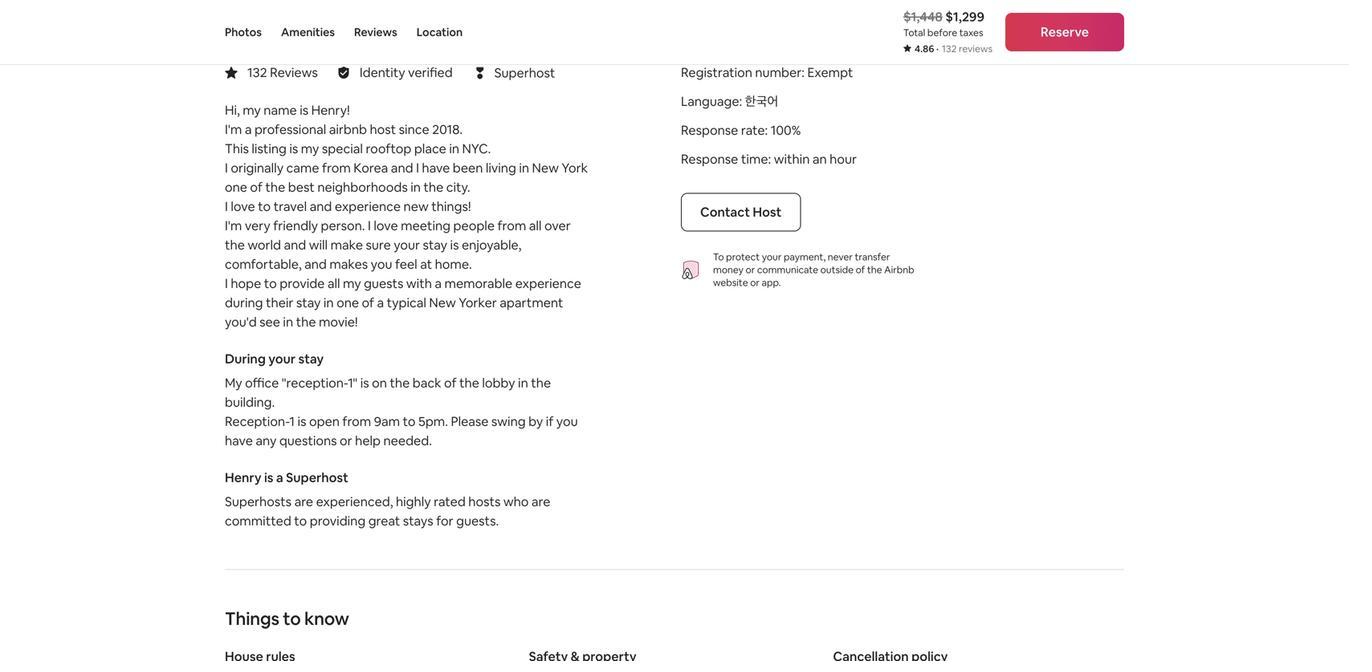 Task type: vqa. For each thing, say whether or not it's contained in the screenshot.
rightmost nights
no



Task type: locate. For each thing, give the bounding box(es) containing it.
new left york
[[532, 160, 559, 176]]

one up movie! at left
[[337, 295, 359, 311]]

a right with on the top left of page
[[435, 275, 442, 292]]

language
[[681, 93, 740, 110]]

originally
[[231, 160, 284, 176]]

1 vertical spatial have
[[225, 433, 253, 449]]

your up communicate
[[762, 251, 782, 263]]

1 horizontal spatial are
[[532, 494, 551, 510]]

you right if
[[557, 414, 578, 430]]

during your stay my office "reception-1" is on the back of the lobby in the building. reception-1 is open from 9am to 5pm. please swing by if you have any questions or help needed.
[[225, 351, 578, 449]]

1 vertical spatial or
[[750, 277, 760, 289]]

of down originally
[[250, 179, 263, 196]]

place
[[414, 141, 447, 157]]

0 horizontal spatial are
[[294, 494, 313, 510]]

communicate
[[757, 264, 819, 276]]

0 vertical spatial reviews
[[354, 25, 397, 39]]

meeting
[[401, 218, 451, 234]]

all left over
[[529, 218, 542, 234]]

joined in may 2022
[[289, 26, 387, 40]]

home.
[[435, 256, 472, 273]]

is right henry
[[264, 470, 273, 486]]

1 vertical spatial one
[[337, 295, 359, 311]]

to down 'comfortable,'
[[264, 275, 277, 292]]

2 horizontal spatial your
[[762, 251, 782, 263]]

feel
[[395, 256, 417, 273]]

2 i'm from the top
[[225, 218, 242, 234]]

office
[[245, 375, 279, 392]]

location
[[417, 25, 463, 39]]

reviews up name
[[270, 64, 318, 81]]

reception-
[[225, 414, 290, 430]]

or down the protect
[[746, 264, 755, 276]]

hope
[[231, 275, 261, 292]]

language : 한국어
[[681, 93, 779, 110]]

in right living
[[519, 160, 529, 176]]

you up guests
[[371, 256, 392, 273]]

korea
[[354, 160, 388, 176]]

1 horizontal spatial your
[[394, 237, 420, 253]]

in right lobby
[[518, 375, 528, 392]]

are up providing
[[294, 494, 313, 510]]

in up movie! at left
[[324, 295, 334, 311]]

stay up at
[[423, 237, 447, 253]]

friendly
[[273, 218, 318, 234]]

love up very
[[231, 198, 255, 215]]

superhost
[[495, 65, 555, 81], [286, 470, 349, 486]]

have down reception-
[[225, 433, 253, 449]]

한국어
[[745, 93, 779, 110]]

york
[[562, 160, 588, 176]]

my
[[243, 102, 261, 118], [301, 141, 319, 157], [343, 275, 361, 292]]

superhost right 󰀃
[[495, 65, 555, 81]]

love up sure
[[374, 218, 398, 234]]

are
[[294, 494, 313, 510], [532, 494, 551, 510]]

1 response from the top
[[681, 122, 739, 138]]

: for rate
[[765, 122, 768, 138]]

a up superhosts
[[276, 470, 283, 486]]

experience up apartment at left top
[[516, 275, 582, 292]]

1 horizontal spatial one
[[337, 295, 359, 311]]

0 vertical spatial i'm
[[225, 121, 242, 138]]

0 vertical spatial new
[[532, 160, 559, 176]]

response for response time
[[681, 151, 739, 167]]

2 vertical spatial stay
[[298, 351, 324, 367]]

reserve button
[[1006, 13, 1125, 51]]

1 horizontal spatial my
[[301, 141, 319, 157]]

all
[[529, 218, 542, 234], [328, 275, 340, 292]]

from up help
[[343, 414, 371, 430]]

132 right ·
[[942, 43, 957, 55]]

1 vertical spatial all
[[328, 275, 340, 292]]

2 vertical spatial or
[[340, 433, 352, 449]]

2018.
[[432, 121, 463, 138]]

people
[[453, 218, 495, 234]]

have down place
[[422, 160, 450, 176]]

to left providing
[[294, 513, 307, 530]]

1 vertical spatial experience
[[516, 275, 582, 292]]

your up office
[[269, 351, 296, 367]]

0 horizontal spatial have
[[225, 433, 253, 449]]

1 vertical spatial superhost
[[286, 470, 349, 486]]

2 response from the top
[[681, 151, 739, 167]]

100%
[[771, 122, 801, 138]]

reserve
[[1041, 24, 1089, 40]]

0 vertical spatial 132
[[942, 43, 957, 55]]

i'm left very
[[225, 218, 242, 234]]

to inside during your stay my office "reception-1" is on the back of the lobby in the building. reception-1 is open from 9am to 5pm. please swing by if you have any questions or help needed.
[[403, 414, 416, 430]]

experience down neighborhoods at the top of page
[[335, 198, 401, 215]]

1 horizontal spatial experience
[[516, 275, 582, 292]]

0 vertical spatial experience
[[335, 198, 401, 215]]

provide
[[280, 275, 325, 292]]

in down 2018.
[[449, 141, 460, 157]]

is up home.
[[450, 237, 459, 253]]

have inside during your stay my office "reception-1" is on the back of the lobby in the building. reception-1 is open from 9am to 5pm. please swing by if you have any questions or help needed.
[[225, 433, 253, 449]]

$1,448 $1,299 total before taxes
[[904, 8, 985, 39]]

0 vertical spatial all
[[529, 218, 542, 234]]

reviews
[[354, 25, 397, 39], [270, 64, 318, 81]]

stay inside during your stay my office "reception-1" is on the back of the lobby in the building. reception-1 is open from 9am to 5pm. please swing by if you have any questions or help needed.
[[298, 351, 324, 367]]

is right the 1
[[298, 414, 306, 430]]

superhost down questions
[[286, 470, 349, 486]]

1 horizontal spatial reviews
[[354, 25, 397, 39]]

to up needed.
[[403, 414, 416, 430]]

response down response rate : 100% at top
[[681, 151, 739, 167]]

1 vertical spatial my
[[301, 141, 319, 157]]

henry
[[225, 470, 262, 486]]

and
[[391, 160, 413, 176], [310, 198, 332, 215], [284, 237, 306, 253], [305, 256, 327, 273]]

your inside during your stay my office "reception-1" is on the back of the lobby in the building. reception-1 is open from 9am to 5pm. please swing by if you have any questions or help needed.
[[269, 351, 296, 367]]

0 horizontal spatial you
[[371, 256, 392, 273]]

9am
[[374, 414, 400, 430]]

rated
[[434, 494, 466, 510]]

any
[[256, 433, 277, 449]]

of inside during your stay my office "reception-1" is on the back of the lobby in the building. reception-1 is open from 9am to 5pm. please swing by if you have any questions or help needed.
[[444, 375, 457, 392]]

2022
[[362, 26, 387, 40]]

$1,448
[[904, 8, 943, 25]]

1 i'm from the top
[[225, 121, 242, 138]]

sure
[[366, 237, 391, 253]]

from
[[322, 160, 351, 176], [498, 218, 526, 234], [343, 414, 371, 430]]

host
[[370, 121, 396, 138]]

0 vertical spatial my
[[243, 102, 261, 118]]

0 vertical spatial have
[[422, 160, 450, 176]]

is inside henry is a superhost superhosts are experienced, highly rated hosts who are committed to providing great stays for guests.
[[264, 470, 273, 486]]

of right 'back'
[[444, 375, 457, 392]]

hour
[[830, 151, 857, 167]]

:
[[802, 64, 805, 81], [740, 93, 743, 110], [765, 122, 768, 138], [768, 151, 771, 167]]

0 vertical spatial one
[[225, 179, 247, 196]]

a down guests
[[377, 295, 384, 311]]

2 vertical spatial from
[[343, 414, 371, 430]]

2 vertical spatial my
[[343, 275, 361, 292]]

contact host link
[[681, 193, 801, 232]]

1 vertical spatial new
[[429, 295, 456, 311]]

memorable
[[445, 275, 513, 292]]

a
[[245, 121, 252, 138], [435, 275, 442, 292], [377, 295, 384, 311], [276, 470, 283, 486]]

1 vertical spatial stay
[[296, 295, 321, 311]]

my down the makes
[[343, 275, 361, 292]]

the down "transfer"
[[867, 264, 882, 276]]

the up travel
[[265, 179, 285, 196]]

came
[[286, 160, 319, 176]]

is up "professional"
[[300, 102, 309, 118]]

1 are from the left
[[294, 494, 313, 510]]

of down "transfer"
[[856, 264, 865, 276]]

is down "professional"
[[290, 141, 298, 157]]

0 vertical spatial response
[[681, 122, 739, 138]]

please
[[451, 414, 489, 430]]

new down with on the top left of page
[[429, 295, 456, 311]]

2 horizontal spatial my
[[343, 275, 361, 292]]

superhost inside henry is a superhost superhosts are experienced, highly rated hosts who are committed to providing great stays for guests.
[[286, 470, 349, 486]]

you inside during your stay my office "reception-1" is on the back of the lobby in the building. reception-1 is open from 9am to 5pm. please swing by if you have any questions or help needed.
[[557, 414, 578, 430]]

1 vertical spatial 132
[[247, 64, 267, 81]]

the
[[265, 179, 285, 196], [424, 179, 444, 196], [225, 237, 245, 253], [867, 264, 882, 276], [296, 314, 316, 330], [390, 375, 410, 392], [460, 375, 479, 392], [531, 375, 551, 392]]

0 horizontal spatial your
[[269, 351, 296, 367]]

one down originally
[[225, 179, 247, 196]]

1 vertical spatial you
[[557, 414, 578, 430]]

have
[[422, 160, 450, 176], [225, 433, 253, 449]]

experience
[[335, 198, 401, 215], [516, 275, 582, 292]]

0 vertical spatial superhost
[[495, 65, 555, 81]]

0 vertical spatial you
[[371, 256, 392, 273]]

0 horizontal spatial love
[[231, 198, 255, 215]]

1 vertical spatial i'm
[[225, 218, 242, 234]]

henry is a superhost. learn more about henry. image
[[225, 0, 276, 45], [225, 0, 276, 45]]

i'm down hi,
[[225, 121, 242, 138]]

henry is a superhost superhosts are experienced, highly rated hosts who are committed to providing great stays for guests.
[[225, 470, 551, 530]]

stay down provide
[[296, 295, 321, 311]]

may
[[338, 26, 359, 40]]

committed
[[225, 513, 291, 530]]

registration number : exempt
[[681, 64, 853, 81]]

0 horizontal spatial new
[[429, 295, 456, 311]]

to protect your payment, never transfer money or communicate outside of the airbnb website or app.
[[713, 251, 915, 289]]

person.
[[321, 218, 365, 234]]

if
[[546, 414, 554, 430]]

from down special
[[322, 160, 351, 176]]

󰀃
[[476, 63, 484, 82]]

stay up "reception-
[[298, 351, 324, 367]]

one
[[225, 179, 247, 196], [337, 295, 359, 311]]

the left city.
[[424, 179, 444, 196]]

132 reviews
[[247, 64, 318, 81]]

hosts
[[469, 494, 501, 510]]

website
[[713, 277, 748, 289]]

1 horizontal spatial superhost
[[495, 65, 555, 81]]

0 horizontal spatial one
[[225, 179, 247, 196]]

1 vertical spatial love
[[374, 218, 398, 234]]

stay
[[423, 237, 447, 253], [296, 295, 321, 311], [298, 351, 324, 367]]

1 horizontal spatial all
[[529, 218, 542, 234]]

from inside during your stay my office "reception-1" is on the back of the lobby in the building. reception-1 is open from 9am to 5pm. please swing by if you have any questions or help needed.
[[343, 414, 371, 430]]

response down language
[[681, 122, 739, 138]]

or inside during your stay my office "reception-1" is on the back of the lobby in the building. reception-1 is open from 9am to 5pm. please swing by if you have any questions or help needed.
[[340, 433, 352, 449]]

my right hi,
[[243, 102, 261, 118]]

the left movie! at left
[[296, 314, 316, 330]]

: left 100%
[[765, 122, 768, 138]]

your
[[394, 237, 420, 253], [762, 251, 782, 263], [269, 351, 296, 367]]

special
[[322, 141, 363, 157]]

from up enjoyable,
[[498, 218, 526, 234]]

132 down photos
[[247, 64, 267, 81]]

of inside to protect your payment, never transfer money or communicate outside of the airbnb website or app.
[[856, 264, 865, 276]]

0 horizontal spatial superhost
[[286, 470, 349, 486]]

1 horizontal spatial you
[[557, 414, 578, 430]]

1 horizontal spatial have
[[422, 160, 450, 176]]

: left 'exempt'
[[802, 64, 805, 81]]

things to know
[[225, 608, 349, 631]]

stays
[[403, 513, 434, 530]]

reviews up 'identity'
[[354, 25, 397, 39]]

your up feel
[[394, 237, 420, 253]]

airbnb
[[329, 121, 367, 138]]

0 horizontal spatial all
[[328, 275, 340, 292]]

or left help
[[340, 433, 352, 449]]

my up came
[[301, 141, 319, 157]]

and down the friendly
[[284, 237, 306, 253]]

are right 'who'
[[532, 494, 551, 510]]

1 vertical spatial reviews
[[270, 64, 318, 81]]

: left within
[[768, 151, 771, 167]]

the inside to protect your payment, never transfer money or communicate outside of the airbnb website or app.
[[867, 264, 882, 276]]

to
[[713, 251, 724, 263]]

to
[[258, 198, 271, 215], [264, 275, 277, 292], [403, 414, 416, 430], [294, 513, 307, 530], [283, 608, 301, 631]]

in left may
[[327, 26, 336, 40]]

or left app.
[[750, 277, 760, 289]]

1 vertical spatial response
[[681, 151, 739, 167]]

all down the makes
[[328, 275, 340, 292]]

"reception-
[[282, 375, 348, 392]]



Task type: describe. For each thing, give the bounding box(es) containing it.
the up by on the left
[[531, 375, 551, 392]]

before
[[928, 27, 958, 39]]

5pm.
[[419, 414, 448, 430]]

: for number
[[802, 64, 805, 81]]

0 horizontal spatial 132
[[247, 64, 267, 81]]

and down rooftop
[[391, 160, 413, 176]]

with
[[406, 275, 432, 292]]

$1,299
[[946, 8, 985, 25]]

is right 1"
[[360, 375, 369, 392]]

have inside "hi, my name is henry! i'm a professional airbnb host since 2018. this listing is my special rooftop place in nyc. i originally came from korea and i have been living in new york one of the best neighborhoods in the city. i love to travel and experience new things! i'm very friendly person. i love meeting people from all over the world and will make sure your stay is enjoyable, comfortable, and makes you feel at home. i hope to provide all my guests with a memorable experience during their stay in one of a typical new yorker apartment you'd see in the movie!"
[[422, 160, 450, 176]]

new
[[404, 198, 429, 215]]

0 vertical spatial love
[[231, 198, 255, 215]]

guests
[[364, 275, 404, 292]]

response time : within an hour
[[681, 151, 857, 167]]

you inside "hi, my name is henry! i'm a professional airbnb host since 2018. this listing is my special rooftop place in nyc. i originally came from korea and i have been living in new york one of the best neighborhoods in the city. i love to travel and experience new things! i'm very friendly person. i love meeting people from all over the world and will make sure your stay is enjoyable, comfortable, and makes you feel at home. i hope to provide all my guests with a memorable experience during their stay in one of a typical new yorker apartment you'd see in the movie!"
[[371, 256, 392, 273]]

number
[[755, 64, 802, 81]]

for
[[436, 513, 454, 530]]

: left '한국어'
[[740, 93, 743, 110]]

during
[[225, 295, 263, 311]]

registration
[[681, 64, 753, 81]]

you'd
[[225, 314, 257, 330]]

professional
[[255, 121, 326, 138]]

things!
[[432, 198, 471, 215]]

back
[[413, 375, 441, 392]]

world
[[248, 237, 281, 253]]

questions
[[279, 433, 337, 449]]

by
[[529, 414, 543, 430]]

and down best
[[310, 198, 332, 215]]

amenities button
[[281, 0, 335, 64]]

building.
[[225, 394, 275, 411]]

0 horizontal spatial reviews
[[270, 64, 318, 81]]

amenities
[[281, 25, 335, 39]]

in right see
[[283, 314, 293, 330]]

a up this
[[245, 121, 252, 138]]

rate
[[741, 122, 765, 138]]

best
[[288, 179, 315, 196]]

0 vertical spatial or
[[746, 264, 755, 276]]

1"
[[348, 375, 358, 392]]

during
[[225, 351, 266, 367]]

0 horizontal spatial my
[[243, 102, 261, 118]]

verified
[[408, 64, 453, 81]]

contact host
[[701, 204, 782, 220]]

reviews button
[[354, 0, 397, 64]]

exempt
[[808, 64, 853, 81]]

in inside during your stay my office "reception-1" is on the back of the lobby in the building. reception-1 is open from 9am to 5pm. please swing by if you have any questions or help needed.
[[518, 375, 528, 392]]

·
[[937, 43, 939, 55]]

lobby
[[482, 375, 515, 392]]

enjoyable,
[[462, 237, 522, 253]]

taxes
[[960, 27, 984, 39]]

0 vertical spatial from
[[322, 160, 351, 176]]

rooftop
[[366, 141, 412, 157]]

to inside henry is a superhost superhosts are experienced, highly rated hosts who are committed to providing great stays for guests.
[[294, 513, 307, 530]]

your inside "hi, my name is henry! i'm a professional airbnb host since 2018. this listing is my special rooftop place in nyc. i originally came from korea and i have been living in new york one of the best neighborhoods in the city. i love to travel and experience new things! i'm very friendly person. i love meeting people from all over the world and will make sure your stay is enjoyable, comfortable, and makes you feel at home. i hope to provide all my guests with a memorable experience during their stay in one of a typical new yorker apartment you'd see in the movie!"
[[394, 237, 420, 253]]

who
[[504, 494, 529, 510]]

travel
[[274, 198, 307, 215]]

1 horizontal spatial 132
[[942, 43, 957, 55]]

reviews
[[959, 43, 993, 55]]

0 horizontal spatial experience
[[335, 198, 401, 215]]

within
[[774, 151, 810, 167]]

0 vertical spatial stay
[[423, 237, 447, 253]]

the left lobby
[[460, 375, 479, 392]]

name
[[264, 102, 297, 118]]

to left know
[[283, 608, 301, 631]]

response for response rate
[[681, 122, 739, 138]]

yorker
[[459, 295, 497, 311]]

providing
[[310, 513, 366, 530]]

typical
[[387, 295, 426, 311]]

over
[[545, 218, 571, 234]]

henry!
[[311, 102, 350, 118]]

this
[[225, 141, 249, 157]]

neighborhoods
[[318, 179, 408, 196]]

and down will
[[305, 256, 327, 273]]

total
[[904, 27, 926, 39]]

the left world
[[225, 237, 245, 253]]

a inside henry is a superhost superhosts are experienced, highly rated hosts who are committed to providing great stays for guests.
[[276, 470, 283, 486]]

movie!
[[319, 314, 358, 330]]

to up very
[[258, 198, 271, 215]]

very
[[245, 218, 271, 234]]

joined
[[289, 26, 324, 40]]

never
[[828, 251, 853, 263]]

photos button
[[225, 0, 262, 64]]

at
[[420, 256, 432, 273]]

1 horizontal spatial love
[[374, 218, 398, 234]]

host
[[753, 204, 782, 220]]

highly
[[396, 494, 431, 510]]

your inside to protect your payment, never transfer money or communicate outside of the airbnb website or app.
[[762, 251, 782, 263]]

identity
[[360, 64, 405, 81]]

of down guests
[[362, 295, 374, 311]]

great
[[368, 513, 400, 530]]

experienced,
[[316, 494, 393, 510]]

1 horizontal spatial new
[[532, 160, 559, 176]]

money
[[713, 264, 744, 276]]

1 vertical spatial from
[[498, 218, 526, 234]]

the right on
[[390, 375, 410, 392]]

transfer
[[855, 251, 890, 263]]

living
[[486, 160, 516, 176]]

guests.
[[456, 513, 499, 530]]

contact
[[701, 204, 750, 220]]

listing
[[252, 141, 287, 157]]

in up new
[[411, 179, 421, 196]]

location button
[[417, 0, 463, 64]]

city.
[[446, 179, 470, 196]]

things
[[225, 608, 279, 631]]

2 are from the left
[[532, 494, 551, 510]]

: for time
[[768, 151, 771, 167]]

their
[[266, 295, 294, 311]]

payment,
[[784, 251, 826, 263]]

makes
[[330, 256, 368, 273]]

open
[[309, 414, 340, 430]]



